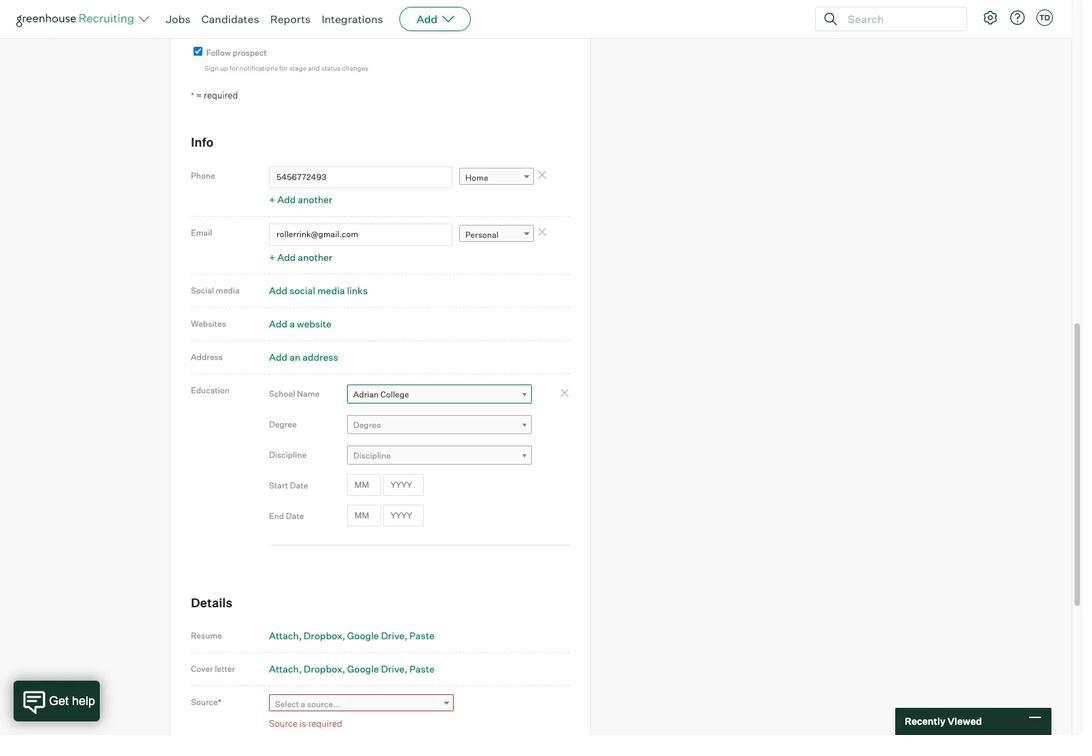 Task type: locate. For each thing, give the bounding box(es) containing it.
0 vertical spatial required
[[204, 90, 238, 100]]

attach dropbox google drive paste for cover letter
[[269, 663, 435, 675]]

configure image
[[982, 10, 999, 26]]

0 horizontal spatial discipline
[[269, 450, 307, 460]]

add
[[417, 12, 438, 26], [277, 194, 296, 205], [277, 251, 296, 263], [269, 284, 288, 296], [269, 318, 288, 329], [269, 351, 288, 363]]

2 drive from the top
[[381, 663, 405, 675]]

select
[[275, 699, 299, 710]]

2 another from the top
[[298, 251, 333, 263]]

a left website
[[290, 318, 295, 329]]

paste link for resume
[[410, 630, 435, 641]]

add a website link
[[269, 318, 332, 329]]

source
[[191, 697, 218, 707], [269, 718, 298, 729]]

2 mm text field from the top
[[347, 505, 381, 527]]

1 vertical spatial attach link
[[269, 663, 302, 675]]

add button
[[400, 7, 471, 31]]

0 vertical spatial a
[[290, 318, 295, 329]]

2 attach from the top
[[269, 663, 299, 675]]

1 vertical spatial +
[[269, 251, 275, 263]]

social
[[290, 284, 315, 296]]

1 horizontal spatial source
[[269, 718, 298, 729]]

0 vertical spatial +
[[269, 194, 275, 205]]

email
[[191, 228, 212, 238]]

0 vertical spatial another
[[298, 194, 333, 205]]

0 vertical spatial yyyy text field
[[383, 474, 424, 496]]

0 vertical spatial *
[[191, 90, 194, 100]]

1 horizontal spatial for
[[279, 64, 288, 72]]

1 vertical spatial mm text field
[[347, 505, 381, 527]]

attach link
[[269, 630, 302, 641], [269, 663, 302, 675]]

discipline down adrian
[[353, 450, 391, 460]]

2 attach link from the top
[[269, 663, 302, 675]]

another for phone
[[298, 194, 333, 205]]

1 vertical spatial dropbox link
[[304, 663, 345, 675]]

sign up for notifications for stage and status changes
[[205, 64, 369, 72]]

=
[[196, 90, 202, 100]]

dropbox link
[[304, 630, 345, 641], [304, 663, 345, 675]]

degree link
[[347, 415, 532, 435]]

add for add a website
[[269, 318, 288, 329]]

up
[[220, 64, 228, 72]]

1 vertical spatial a
[[301, 699, 305, 710]]

0 horizontal spatial degree
[[269, 419, 297, 429]]

0 vertical spatial paste link
[[410, 630, 435, 641]]

1 + add another link from the top
[[269, 194, 333, 205]]

links
[[347, 284, 368, 296]]

0 vertical spatial drive
[[381, 630, 405, 641]]

1 dropbox link from the top
[[304, 630, 345, 641]]

select a source... link
[[269, 695, 454, 714]]

paste
[[410, 630, 435, 641], [410, 663, 435, 675]]

1 vertical spatial dropbox
[[304, 663, 342, 675]]

for right "up"
[[230, 64, 238, 72]]

date right start
[[290, 480, 308, 490]]

adrian college
[[353, 389, 409, 399]]

YYYY text field
[[383, 474, 424, 496], [383, 505, 424, 527]]

add an address link
[[269, 351, 338, 363]]

an
[[290, 351, 301, 363]]

0 vertical spatial source
[[191, 697, 218, 707]]

date right end
[[286, 511, 304, 521]]

source for source is required
[[269, 718, 298, 729]]

source for source *
[[191, 697, 218, 707]]

degree down school
[[269, 419, 297, 429]]

0 vertical spatial google
[[347, 630, 379, 641]]

education
[[191, 385, 230, 395]]

1 vertical spatial another
[[298, 251, 333, 263]]

+ add another
[[269, 194, 333, 205], [269, 251, 333, 263]]

None text field
[[269, 166, 453, 188]]

integrations link
[[322, 12, 383, 26]]

for
[[230, 64, 238, 72], [279, 64, 288, 72]]

google drive link for cover letter
[[347, 663, 408, 675]]

1 attach link from the top
[[269, 630, 302, 641]]

drive
[[381, 630, 405, 641], [381, 663, 405, 675]]

date
[[290, 480, 308, 490], [286, 511, 304, 521]]

media left links
[[317, 284, 345, 296]]

1 horizontal spatial media
[[317, 284, 345, 296]]

follow prospect
[[206, 47, 267, 58]]

2 google from the top
[[347, 663, 379, 675]]

* = required
[[191, 90, 238, 100]]

home link
[[459, 168, 534, 188]]

add for add
[[417, 12, 438, 26]]

years
[[215, 11, 237, 22]]

2 dropbox from the top
[[304, 663, 342, 675]]

required for * = required
[[204, 90, 238, 100]]

address
[[303, 351, 338, 363]]

1 vertical spatial + add another
[[269, 251, 333, 263]]

0 vertical spatial + add another
[[269, 194, 333, 205]]

1 horizontal spatial *
[[218, 697, 221, 707]]

1 yyyy text field from the top
[[383, 474, 424, 496]]

0 vertical spatial dropbox link
[[304, 630, 345, 641]]

0 vertical spatial date
[[290, 480, 308, 490]]

resume
[[191, 631, 222, 641]]

date for end date
[[286, 511, 304, 521]]

* left =
[[191, 90, 194, 100]]

1 + from the top
[[269, 194, 275, 205]]

discipline
[[269, 450, 307, 460], [353, 450, 391, 460]]

1 horizontal spatial required
[[308, 718, 342, 729]]

2 + from the top
[[269, 251, 275, 263]]

attach for cover letter
[[269, 663, 299, 675]]

source left is
[[269, 718, 298, 729]]

1 vertical spatial paste link
[[410, 663, 435, 675]]

required right =
[[204, 90, 238, 100]]

google drive link
[[347, 630, 408, 641], [347, 663, 408, 675]]

0 vertical spatial paste
[[410, 630, 435, 641]]

1 dropbox from the top
[[304, 630, 342, 641]]

1 vertical spatial source
[[269, 718, 298, 729]]

2 years experience
[[208, 11, 285, 22]]

source down "cover"
[[191, 697, 218, 707]]

dropbox
[[304, 630, 342, 641], [304, 663, 342, 675]]

*
[[191, 90, 194, 100], [218, 697, 221, 707]]

required down source...
[[308, 718, 342, 729]]

attach for resume
[[269, 630, 299, 641]]

integrations
[[322, 12, 383, 26]]

1 vertical spatial paste
[[410, 663, 435, 675]]

1 vertical spatial yyyy text field
[[383, 505, 424, 527]]

0 horizontal spatial source
[[191, 697, 218, 707]]

1 google drive link from the top
[[347, 630, 408, 641]]

a
[[290, 318, 295, 329], [301, 699, 305, 710]]

1 vertical spatial attach
[[269, 663, 299, 675]]

1 vertical spatial attach dropbox google drive paste
[[269, 663, 435, 675]]

0 vertical spatial + add another link
[[269, 194, 333, 205]]

MM text field
[[347, 474, 381, 496], [347, 505, 381, 527]]

cover
[[191, 664, 213, 674]]

0 vertical spatial attach dropbox google drive paste
[[269, 630, 435, 641]]

1 another from the top
[[298, 194, 333, 205]]

0 horizontal spatial required
[[204, 90, 238, 100]]

start
[[269, 480, 288, 490]]

None text field
[[289, 8, 302, 30], [269, 224, 453, 246], [289, 8, 302, 30], [269, 224, 453, 246]]

1 vertical spatial + add another link
[[269, 251, 333, 263]]

+
[[269, 194, 275, 205], [269, 251, 275, 263]]

attach
[[269, 630, 299, 641], [269, 663, 299, 675]]

1 for from the left
[[230, 64, 238, 72]]

google
[[347, 630, 379, 641], [347, 663, 379, 675]]

required
[[204, 90, 238, 100], [308, 718, 342, 729]]

a right select
[[301, 699, 305, 710]]

social media
[[191, 285, 240, 295]]

2 paste link from the top
[[410, 663, 435, 675]]

sign
[[205, 64, 219, 72]]

websites
[[191, 318, 226, 329]]

1 mm text field from the top
[[347, 474, 381, 496]]

add an address
[[269, 351, 338, 363]]

discipline up start date
[[269, 450, 307, 460]]

jobs
[[166, 12, 191, 26]]

1 vertical spatial google drive link
[[347, 663, 408, 675]]

0 vertical spatial attach
[[269, 630, 299, 641]]

paste link
[[410, 630, 435, 641], [410, 663, 435, 675]]

source *
[[191, 697, 221, 707]]

attach dropbox google drive paste
[[269, 630, 435, 641], [269, 663, 435, 675]]

for left the stage
[[279, 64, 288, 72]]

personal link
[[459, 225, 534, 245]]

1 vertical spatial required
[[308, 718, 342, 729]]

degree down adrian
[[353, 420, 381, 430]]

cover letter
[[191, 664, 235, 674]]

1 paste from the top
[[410, 630, 435, 641]]

school name
[[269, 388, 320, 399]]

0 vertical spatial dropbox
[[304, 630, 342, 641]]

1 + add another from the top
[[269, 194, 333, 205]]

1 vertical spatial drive
[[381, 663, 405, 675]]

0 horizontal spatial for
[[230, 64, 238, 72]]

td button
[[1034, 7, 1056, 29]]

* down letter
[[218, 697, 221, 707]]

2 yyyy text field from the top
[[383, 505, 424, 527]]

end date
[[269, 511, 304, 521]]

0 vertical spatial mm text field
[[347, 474, 381, 496]]

1 attach from the top
[[269, 630, 299, 641]]

media right social
[[216, 285, 240, 295]]

td button
[[1037, 10, 1053, 26]]

1 vertical spatial google
[[347, 663, 379, 675]]

+ add another link for phone
[[269, 194, 333, 205]]

2 + add another link from the top
[[269, 251, 333, 263]]

candidates link
[[201, 12, 259, 26]]

2 google drive link from the top
[[347, 663, 408, 675]]

mm text field for start date
[[347, 474, 381, 496]]

1 drive from the top
[[381, 630, 405, 641]]

add inside popup button
[[417, 12, 438, 26]]

another for email
[[298, 251, 333, 263]]

2 paste from the top
[[410, 663, 435, 675]]

1 vertical spatial date
[[286, 511, 304, 521]]

paste link for cover letter
[[410, 663, 435, 675]]

0 horizontal spatial a
[[290, 318, 295, 329]]

+ add another for email
[[269, 251, 333, 263]]

another
[[298, 194, 333, 205], [298, 251, 333, 263]]

jobs link
[[166, 12, 191, 26]]

address
[[191, 352, 223, 362]]

2 dropbox link from the top
[[304, 663, 345, 675]]

0 horizontal spatial media
[[216, 285, 240, 295]]

reports
[[270, 12, 311, 26]]

2 attach dropbox google drive paste from the top
[[269, 663, 435, 675]]

info
[[191, 135, 214, 150]]

1 attach dropbox google drive paste from the top
[[269, 630, 435, 641]]

2 + add another from the top
[[269, 251, 333, 263]]

add for add social media links
[[269, 284, 288, 296]]

0 vertical spatial attach link
[[269, 630, 302, 641]]

1 paste link from the top
[[410, 630, 435, 641]]

0 horizontal spatial *
[[191, 90, 194, 100]]

0 vertical spatial google drive link
[[347, 630, 408, 641]]

1 google from the top
[[347, 630, 379, 641]]

1 horizontal spatial a
[[301, 699, 305, 710]]

degree
[[269, 419, 297, 429], [353, 420, 381, 430]]

details
[[191, 595, 232, 610]]



Task type: vqa. For each thing, say whether or not it's contained in the screenshot.
the "Select a timezone" link at the left bottom of the page
no



Task type: describe. For each thing, give the bounding box(es) containing it.
greenhouse recruiting image
[[16, 11, 139, 27]]

and
[[308, 64, 320, 72]]

notifications
[[240, 64, 278, 72]]

school
[[269, 388, 295, 399]]

end
[[269, 511, 284, 521]]

2
[[208, 11, 213, 22]]

source...
[[307, 699, 341, 710]]

add for add an address
[[269, 351, 288, 363]]

Follow prospect checkbox
[[194, 47, 202, 56]]

recently viewed
[[905, 716, 982, 727]]

dropbox for cover letter
[[304, 663, 342, 675]]

+ add another link for email
[[269, 251, 333, 263]]

select a source...
[[275, 699, 341, 710]]

google for resume
[[347, 630, 379, 641]]

paste for cover letter
[[410, 663, 435, 675]]

add social media links link
[[269, 284, 368, 296]]

attach link for resume
[[269, 630, 302, 641]]

drive for cover letter
[[381, 663, 405, 675]]

required for source is required
[[308, 718, 342, 729]]

dropbox link for cover letter
[[304, 663, 345, 675]]

1 horizontal spatial degree
[[353, 420, 381, 430]]

reports link
[[270, 12, 311, 26]]

drive for resume
[[381, 630, 405, 641]]

yyyy text field for start date
[[383, 474, 424, 496]]

+ add another for phone
[[269, 194, 333, 205]]

experience
[[239, 11, 285, 22]]

discipline link
[[347, 445, 532, 465]]

attach dropbox google drive paste for resume
[[269, 630, 435, 641]]

viewed
[[948, 716, 982, 727]]

dropbox link for resume
[[304, 630, 345, 641]]

a for add
[[290, 318, 295, 329]]

source is required
[[269, 718, 342, 729]]

1 horizontal spatial discipline
[[353, 450, 391, 460]]

follow
[[206, 47, 231, 58]]

Search text field
[[845, 9, 955, 29]]

mm text field for end date
[[347, 505, 381, 527]]

dropbox for resume
[[304, 630, 342, 641]]

personal
[[465, 230, 499, 240]]

candidates
[[201, 12, 259, 26]]

add a website
[[269, 318, 332, 329]]

is
[[300, 718, 306, 729]]

date for start date
[[290, 480, 308, 490]]

social
[[191, 285, 214, 295]]

adrian college link
[[347, 384, 532, 404]]

2 for from the left
[[279, 64, 288, 72]]

status
[[321, 64, 341, 72]]

changes
[[342, 64, 369, 72]]

+ for phone
[[269, 194, 275, 205]]

stage
[[289, 64, 307, 72]]

home
[[465, 173, 488, 183]]

paste for resume
[[410, 630, 435, 641]]

college
[[381, 389, 409, 399]]

+ for email
[[269, 251, 275, 263]]

attach link for cover letter
[[269, 663, 302, 675]]

* inside '* = required'
[[191, 90, 194, 100]]

recently
[[905, 716, 946, 727]]

name
[[297, 388, 320, 399]]

add social media links
[[269, 284, 368, 296]]

letter
[[215, 664, 235, 674]]

start date
[[269, 480, 308, 490]]

google drive link for resume
[[347, 630, 408, 641]]

a for select
[[301, 699, 305, 710]]

website
[[297, 318, 332, 329]]

google for cover letter
[[347, 663, 379, 675]]

prospect
[[233, 47, 267, 58]]

adrian
[[353, 389, 379, 399]]

td
[[1039, 13, 1051, 22]]

phone
[[191, 170, 215, 181]]

1 vertical spatial *
[[218, 697, 221, 707]]

yyyy text field for end date
[[383, 505, 424, 527]]



